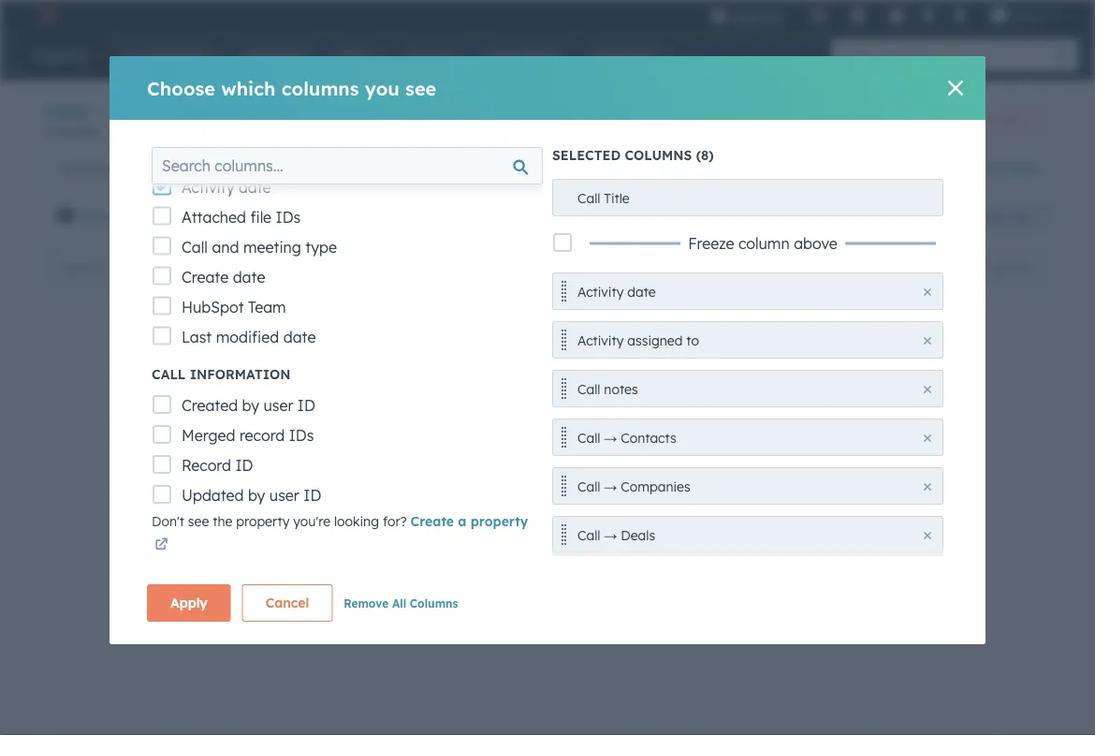 Task type: locate. For each thing, give the bounding box(es) containing it.
0 vertical spatial see
[[406, 76, 437, 100]]

by up merged record ids
[[242, 397, 259, 415]]

call for call → contacts
[[578, 429, 601, 446]]

all for remove all columns
[[392, 596, 407, 610]]

id for created by user id
[[298, 397, 315, 415]]

1 horizontal spatial to
[[358, 208, 371, 224]]

all right "remove"
[[392, 596, 407, 610]]

0 horizontal spatial to
[[216, 423, 229, 440]]

1 horizontal spatial assigned
[[628, 332, 683, 348]]

property
[[236, 513, 290, 529], [471, 513, 528, 529]]

activity down duration
[[578, 283, 624, 300]]

choose
[[147, 76, 215, 100]]

→
[[604, 429, 617, 446], [604, 478, 617, 494], [604, 527, 617, 543]]

activity assigned to up "notes"
[[578, 332, 699, 348]]

information
[[190, 366, 291, 382]]

1 close image from the top
[[924, 288, 932, 295]]

0 horizontal spatial activity assigned to
[[241, 208, 371, 224]]

call duration
[[535, 208, 620, 224]]

call left analytics
[[964, 113, 984, 127]]

→ inside button
[[604, 429, 617, 446]]

0 vertical spatial ids
[[276, 208, 301, 227]]

save view button
[[949, 201, 1051, 231]]

the right for
[[301, 382, 331, 405]]

0 vertical spatial view
[[879, 159, 909, 176]]

1 horizontal spatial see
[[232, 423, 253, 440]]

filters
[[756, 208, 793, 224]]

activity assigned to button
[[552, 321, 944, 358]]

close image inside the call → deals button
[[924, 531, 932, 539]]

seconds
[[448, 423, 499, 440]]

columns
[[625, 147, 692, 163], [410, 596, 458, 610]]

columns
[[281, 76, 359, 100], [990, 260, 1034, 274]]

1 vertical spatial assigned
[[628, 332, 683, 348]]

id up you're
[[304, 486, 321, 505]]

call left duration
[[535, 208, 560, 224]]

1 horizontal spatial activity assigned to
[[578, 332, 699, 348]]

0 vertical spatial all
[[981, 159, 998, 176]]

2 horizontal spatial see
[[406, 76, 437, 100]]

2 → from the top
[[604, 478, 617, 494]]

→ left 'deals'
[[604, 527, 617, 543]]

export
[[895, 260, 930, 274]]

0 horizontal spatial columns
[[410, 596, 458, 610]]

2 vertical spatial →
[[604, 527, 617, 543]]

2 vertical spatial id
[[304, 486, 321, 505]]

0 vertical spatial to
[[358, 208, 371, 224]]

0 horizontal spatial columns
[[281, 76, 359, 100]]

assigned up "notes"
[[628, 332, 683, 348]]

2 vertical spatial to
[[216, 423, 229, 440]]

id
[[298, 397, 315, 415], [235, 456, 253, 475], [304, 486, 321, 505]]

3 close image from the top
[[924, 483, 932, 490]]

call up call → deals
[[578, 478, 601, 494]]

assigned up the type
[[295, 208, 354, 224]]

1 vertical spatial to
[[687, 332, 699, 348]]

selected
[[552, 147, 621, 163]]

columns right "remove"
[[410, 596, 458, 610]]

menu
[[697, 0, 1073, 30]]

see down updated
[[188, 513, 209, 529]]

system
[[151, 446, 194, 462]]

and
[[212, 238, 239, 257]]

to inside button
[[687, 332, 699, 348]]

create up hubspot
[[182, 268, 229, 287]]

2 vertical spatial close image
[[924, 434, 932, 441]]

edit
[[966, 260, 987, 274]]

all inside button
[[392, 596, 407, 610]]

calling icon image
[[810, 7, 827, 24]]

0 vertical spatial id
[[298, 397, 315, 415]]

1 vertical spatial view
[[1011, 209, 1035, 223]]

2 horizontal spatial to
[[687, 332, 699, 348]]

0 vertical spatial close image
[[948, 81, 963, 96]]

1 vertical spatial close image
[[924, 385, 932, 393]]

0 horizontal spatial view
[[879, 159, 909, 176]]

close image inside call → contacts button
[[924, 434, 932, 441]]

0 vertical spatial columns
[[625, 147, 692, 163]]

upgrade image
[[710, 8, 727, 25]]

activity
[[182, 178, 234, 197], [241, 208, 291, 224], [578, 283, 624, 300], [578, 332, 624, 348]]

→ left contacts
[[604, 429, 617, 446]]

add view (2/5) button
[[816, 149, 969, 186]]

a right in
[[411, 423, 419, 440]]

id for updated by user id
[[304, 486, 321, 505]]

call for call title
[[578, 190, 601, 206]]

team
[[248, 298, 286, 316]]

property down updated by user id
[[236, 513, 290, 529]]

calls
[[122, 160, 150, 176]]

to up catches
[[216, 423, 229, 440]]

view right add
[[879, 159, 909, 176]]

clear
[[839, 208, 874, 224]]

1 → from the top
[[604, 429, 617, 446]]

create for create a property
[[411, 513, 454, 529]]

add
[[849, 159, 875, 176]]

0 records
[[45, 124, 98, 138]]

settings image
[[920, 8, 937, 25]]

activity for activity assigned to button
[[578, 332, 624, 348]]

see right the you
[[406, 76, 437, 100]]

0 horizontal spatial see
[[188, 513, 209, 529]]

assigned inside button
[[628, 332, 683, 348]]

columns inside dialog
[[281, 76, 359, 100]]

calls banner
[[45, 97, 1051, 149]]

remove
[[344, 596, 389, 610]]

ids for merged record ids
[[289, 426, 314, 445]]

0 vertical spatial columns
[[281, 76, 359, 100]]

which
[[221, 76, 276, 100]]

1 vertical spatial activity date
[[578, 283, 656, 300]]

view
[[879, 159, 909, 176], [1011, 209, 1035, 223]]

call inside 'button'
[[578, 478, 601, 494]]

funky town image
[[991, 7, 1007, 23]]

all left views
[[981, 159, 998, 176]]

1 vertical spatial columns
[[410, 596, 458, 610]]

2 vertical spatial the
[[213, 513, 233, 529]]

activity date down duration
[[578, 283, 656, 300]]

the
[[301, 382, 331, 405], [521, 423, 540, 440], [213, 513, 233, 529]]

activity inside button
[[578, 332, 624, 348]]

call down last
[[152, 366, 186, 382]]

1 horizontal spatial property
[[471, 513, 528, 529]]

(2)
[[797, 208, 815, 224]]

ids right file
[[276, 208, 301, 227]]

as
[[503, 423, 517, 440]]

0 horizontal spatial assigned
[[295, 208, 354, 224]]

the down updated
[[213, 513, 233, 529]]

to inside popup button
[[358, 208, 371, 224]]

call inside banner
[[964, 113, 984, 127]]

→ for companies
[[604, 478, 617, 494]]

all right clear
[[878, 208, 894, 224]]

2 horizontal spatial a
[[458, 513, 467, 529]]

3 → from the top
[[604, 527, 617, 543]]

ids
[[276, 208, 301, 227], [289, 426, 314, 445]]

funky
[[1011, 7, 1043, 22]]

1 vertical spatial the
[[521, 423, 540, 440]]

call inside button
[[578, 527, 601, 543]]

1 vertical spatial activity assigned to
[[578, 332, 699, 348]]

2 property from the left
[[471, 513, 528, 529]]

the inside choose which columns you see dialog
[[213, 513, 233, 529]]

2 vertical spatial all
[[392, 596, 407, 610]]

1 vertical spatial columns
[[990, 260, 1034, 274]]

call → deals button
[[552, 515, 944, 553]]

call left "notes"
[[578, 381, 601, 397]]

ids for attached file ids
[[276, 208, 301, 227]]

0 horizontal spatial all
[[392, 596, 407, 610]]

1 vertical spatial all
[[878, 208, 894, 224]]

0 vertical spatial activity date
[[182, 178, 271, 197]]

1 vertical spatial id
[[235, 456, 253, 475]]

meeting
[[243, 238, 301, 257]]

close image
[[924, 288, 932, 295], [924, 337, 932, 344], [924, 483, 932, 490], [924, 531, 932, 539]]

menu item
[[797, 0, 800, 30]]

1 horizontal spatial the
[[301, 382, 331, 405]]

view right the save
[[1011, 209, 1035, 223]]

call analytics link
[[948, 105, 1051, 135]]

call analytics
[[964, 113, 1035, 127]]

1 horizontal spatial all
[[878, 208, 894, 224]]

create a property link
[[152, 513, 528, 556]]

columns left (8)
[[625, 147, 692, 163]]

close image inside call notes button
[[924, 385, 932, 393]]

1 vertical spatial create
[[411, 513, 454, 529]]

title
[[604, 190, 630, 206]]

deals
[[621, 527, 656, 543]]

all views
[[981, 159, 1038, 176]]

activity assigned to inside popup button
[[241, 208, 371, 224]]

don't see the property you're looking for?
[[152, 513, 411, 529]]

0 vertical spatial user
[[264, 397, 293, 415]]

edit columns
[[966, 260, 1034, 274]]

assigned for call duration
[[295, 208, 354, 224]]

1 vertical spatial →
[[604, 478, 617, 494]]

view inside add view (2/5) 'popup button'
[[879, 159, 909, 176]]

the right as
[[521, 423, 540, 440]]

choose which columns you see dialog
[[110, 0, 986, 644]]

few
[[423, 423, 445, 440]]

2 horizontal spatial the
[[521, 423, 540, 440]]

updated by user id
[[182, 486, 321, 505]]

calling icon button
[[802, 3, 834, 27]]

created by user id
[[182, 397, 315, 415]]

user up new on the left of page
[[264, 397, 293, 415]]

all for clear all
[[878, 208, 894, 224]]

a
[[257, 423, 265, 440], [411, 423, 419, 440], [458, 513, 467, 529]]

1 vertical spatial see
[[232, 423, 253, 440]]

1 horizontal spatial view
[[1011, 209, 1035, 223]]

attached
[[182, 208, 246, 227]]

to for call duration
[[358, 208, 371, 224]]

transcript
[[81, 208, 147, 224]]

call up duration
[[578, 190, 601, 206]]

activity up 'attached'
[[182, 178, 234, 197]]

view inside "save view" button
[[1011, 209, 1035, 223]]

assigned inside popup button
[[295, 208, 354, 224]]

0 vertical spatial create
[[182, 268, 229, 287]]

call information
[[152, 366, 291, 382]]

see inside 'expecting to see a new item? try again in a few seconds as the system catches up.'
[[232, 423, 253, 440]]

0 horizontal spatial create
[[182, 268, 229, 287]]

import
[[883, 113, 921, 127]]

1 horizontal spatial columns
[[990, 260, 1034, 274]]

activity up meeting
[[241, 208, 291, 224]]

a right "for?" at the bottom left
[[458, 513, 467, 529]]

activity assigned to inside button
[[578, 332, 699, 348]]

available
[[151, 208, 212, 224]]

help image
[[888, 8, 905, 25]]

0 vertical spatial →
[[604, 429, 617, 446]]

filters.
[[411, 382, 469, 405]]

4 close image from the top
[[924, 531, 932, 539]]

user for updated by user id
[[270, 486, 299, 505]]

call left and on the top
[[182, 238, 208, 257]]

close image inside activity assigned to button
[[924, 337, 932, 344]]

close image inside 'call → companies' 'button'
[[924, 483, 932, 490]]

0 vertical spatial the
[[301, 382, 331, 405]]

call left 'deals'
[[578, 527, 601, 543]]

to up call notes button
[[687, 332, 699, 348]]

a left new on the left of page
[[257, 423, 265, 440]]

call and meeting type
[[182, 238, 337, 257]]

column
[[739, 234, 790, 252]]

record
[[182, 456, 231, 475]]

advanced filters (2)
[[687, 208, 815, 224]]

1 horizontal spatial activity date
[[578, 283, 656, 300]]

add view (2/5)
[[849, 159, 946, 176]]

call for call → deals
[[578, 527, 601, 543]]

link opens in a new window image
[[155, 538, 168, 551]]

record
[[240, 426, 285, 445]]

assigned
[[295, 208, 354, 224], [628, 332, 683, 348]]

activity up call notes
[[578, 332, 624, 348]]

call for call analytics
[[964, 113, 984, 127]]

up.
[[250, 446, 269, 462]]

create right "for?" at the bottom left
[[411, 513, 454, 529]]

by up don't see the property you're looking for?
[[248, 486, 265, 505]]

→ left "companies" on the right bottom of the page
[[604, 478, 617, 494]]

0 vertical spatial assigned
[[295, 208, 354, 224]]

Search call name or notes search field
[[50, 250, 271, 284]]

columns right edit
[[990, 260, 1034, 274]]

id down merged record ids
[[235, 456, 253, 475]]

user up don't see the property you're looking for?
[[270, 486, 299, 505]]

call for call and meeting type
[[182, 238, 208, 257]]

columns left the you
[[281, 76, 359, 100]]

marketplaces button
[[838, 0, 877, 30]]

call title
[[578, 190, 630, 206]]

call down call notes
[[578, 429, 601, 446]]

Search columns... search field
[[152, 147, 543, 184]]

call for call information
[[152, 366, 186, 382]]

columns inside button
[[990, 260, 1034, 274]]

see down created by user id
[[232, 423, 253, 440]]

→ inside button
[[604, 527, 617, 543]]

0 horizontal spatial activity date
[[182, 178, 271, 197]]

user for created by user id
[[264, 397, 293, 415]]

to for call → contacts
[[687, 332, 699, 348]]

id up item?
[[298, 397, 315, 415]]

activity inside button
[[578, 283, 624, 300]]

property down as
[[471, 513, 528, 529]]

1 vertical spatial ids
[[289, 426, 314, 445]]

1 vertical spatial by
[[248, 486, 265, 505]]

0 vertical spatial activity assigned to
[[241, 208, 371, 224]]

0 vertical spatial by
[[242, 397, 259, 415]]

all inside "button"
[[878, 208, 894, 224]]

call → contacts button
[[552, 418, 944, 456]]

activity assigned to for call duration
[[241, 208, 371, 224]]

2 close image from the top
[[924, 337, 932, 344]]

companies
[[621, 478, 691, 494]]

view for save
[[1011, 209, 1035, 223]]

close image for to
[[924, 337, 932, 344]]

1 vertical spatial user
[[270, 486, 299, 505]]

activity date button
[[552, 272, 944, 309]]

date inside button
[[628, 283, 656, 300]]

expecting to see a new item? try again in a few seconds as the system catches up.
[[151, 423, 540, 462]]

ids right record
[[289, 426, 314, 445]]

new
[[269, 423, 294, 440]]

call notes
[[578, 381, 638, 397]]

date
[[239, 178, 271, 197], [233, 268, 265, 287], [628, 283, 656, 300], [283, 328, 316, 346]]

→ inside 'button'
[[604, 478, 617, 494]]

activity date up 'attached'
[[182, 178, 271, 197]]

1 horizontal spatial create
[[411, 513, 454, 529]]

to down search columns... search box
[[358, 208, 371, 224]]

0 horizontal spatial the
[[213, 513, 233, 529]]

activity assigned to up the type
[[241, 208, 371, 224]]

activity inside popup button
[[241, 208, 291, 224]]

try
[[335, 423, 353, 440]]

merged
[[182, 426, 235, 445]]

close image
[[948, 81, 963, 96], [924, 385, 932, 393], [924, 434, 932, 441]]

0 horizontal spatial property
[[236, 513, 290, 529]]



Task type: describe. For each thing, give the bounding box(es) containing it.
close image for choose which columns you see
[[948, 81, 963, 96]]

no matches for the current filters.
[[151, 382, 469, 405]]

apply button
[[147, 584, 231, 622]]

recorded calls button
[[45, 149, 427, 186]]

calls
[[45, 99, 90, 123]]

help button
[[881, 0, 913, 30]]

1 horizontal spatial a
[[411, 423, 419, 440]]

search image
[[1056, 49, 1069, 62]]

hubspot image
[[34, 4, 56, 26]]

you're
[[293, 513, 331, 529]]

last
[[182, 328, 212, 346]]

notes
[[604, 381, 638, 397]]

hubspot team
[[182, 298, 286, 316]]

current
[[337, 382, 405, 405]]

analytics
[[987, 113, 1035, 127]]

call → companies
[[578, 478, 691, 494]]

advanced filters (2) button
[[655, 198, 827, 235]]

contacts
[[621, 429, 677, 446]]

0
[[45, 124, 52, 138]]

all views link
[[969, 149, 1051, 186]]

expecting
[[151, 423, 212, 440]]

call duration button
[[522, 198, 644, 235]]

notifications button
[[944, 0, 976, 30]]

link opens in a new window image
[[155, 534, 168, 556]]

activity date inside button
[[578, 283, 656, 300]]

2 horizontal spatial all
[[981, 159, 998, 176]]

view for add
[[879, 159, 909, 176]]

close image for companies
[[924, 483, 932, 490]]

attached file ids
[[182, 208, 301, 227]]

edit columns button
[[954, 255, 1046, 279]]

marketplaces image
[[849, 8, 866, 25]]

modified
[[216, 328, 279, 346]]

assigned for call → contacts
[[628, 332, 683, 348]]

import button
[[867, 105, 937, 135]]

close image for deals
[[924, 531, 932, 539]]

selected columns (8)
[[552, 147, 714, 163]]

by for updated
[[248, 486, 265, 505]]

matches
[[183, 382, 263, 405]]

close image for call notes
[[924, 385, 932, 393]]

type
[[306, 238, 337, 257]]

0 horizontal spatial a
[[257, 423, 265, 440]]

the inside 'expecting to see a new item? try again in a few seconds as the system catches up.'
[[521, 423, 540, 440]]

don't
[[152, 513, 184, 529]]

records
[[56, 124, 98, 138]]

last modified date
[[182, 328, 316, 346]]

above
[[794, 234, 838, 252]]

call for call duration
[[535, 208, 560, 224]]

duration
[[564, 208, 620, 224]]

create date
[[182, 268, 265, 287]]

remove all columns button
[[344, 592, 458, 614]]

(2/5)
[[913, 159, 946, 176]]

a inside choose which columns you see dialog
[[458, 513, 467, 529]]

apply
[[170, 595, 208, 611]]

created
[[182, 397, 238, 415]]

calls button
[[45, 97, 107, 125]]

by for created
[[242, 397, 259, 415]]

activity assigned to for call → contacts
[[578, 332, 699, 348]]

save
[[982, 209, 1008, 223]]

clear all
[[839, 208, 894, 224]]

recorded
[[60, 160, 119, 176]]

funky button
[[979, 0, 1071, 30]]

to inside 'expecting to see a new item? try again in a few seconds as the system catches up.'
[[216, 423, 229, 440]]

remove all columns
[[344, 596, 458, 610]]

columns inside button
[[410, 596, 458, 610]]

updated
[[182, 486, 244, 505]]

create for create date
[[182, 268, 229, 287]]

transcript available button
[[76, 198, 218, 235]]

item?
[[297, 423, 331, 440]]

call for call notes
[[578, 381, 601, 397]]

transcript available
[[81, 208, 212, 224]]

notifications image
[[951, 8, 968, 25]]

→ for deals
[[604, 527, 617, 543]]

hubspot
[[182, 298, 244, 316]]

clear all button
[[827, 198, 907, 235]]

file
[[250, 208, 272, 227]]

advanced
[[687, 208, 752, 224]]

search button
[[1047, 39, 1079, 71]]

freeze column above
[[688, 234, 838, 252]]

again
[[357, 423, 393, 440]]

1 horizontal spatial columns
[[625, 147, 692, 163]]

activity for activity assigned to popup button
[[241, 208, 291, 224]]

Search HubSpot search field
[[832, 39, 1062, 71]]

upgrade
[[731, 9, 784, 24]]

close image inside activity date button
[[924, 288, 932, 295]]

activity for activity date button
[[578, 283, 624, 300]]

1 property from the left
[[236, 513, 290, 529]]

cancel button
[[242, 584, 333, 622]]

recorded calls
[[60, 160, 150, 176]]

→ for contacts
[[604, 429, 617, 446]]

views
[[1002, 159, 1038, 176]]

catches
[[198, 446, 246, 462]]

no
[[151, 382, 178, 405]]

menu containing funky
[[697, 0, 1073, 30]]

close image for call → contacts
[[924, 434, 932, 441]]

call for call → companies
[[578, 478, 601, 494]]

settings link
[[917, 5, 940, 25]]

for?
[[383, 513, 407, 529]]

freeze
[[688, 234, 734, 252]]

2 vertical spatial see
[[188, 513, 209, 529]]

(8)
[[696, 147, 714, 163]]

save view
[[982, 209, 1035, 223]]

call notes button
[[552, 369, 944, 407]]

call → companies button
[[552, 467, 944, 504]]



Task type: vqa. For each thing, say whether or not it's contained in the screenshot.
The Notified within DOCUMENT VIEW GET NOTIFIED WHEN SOMEONE VIEWS A DOCUMENT YOU SENT THEM.
no



